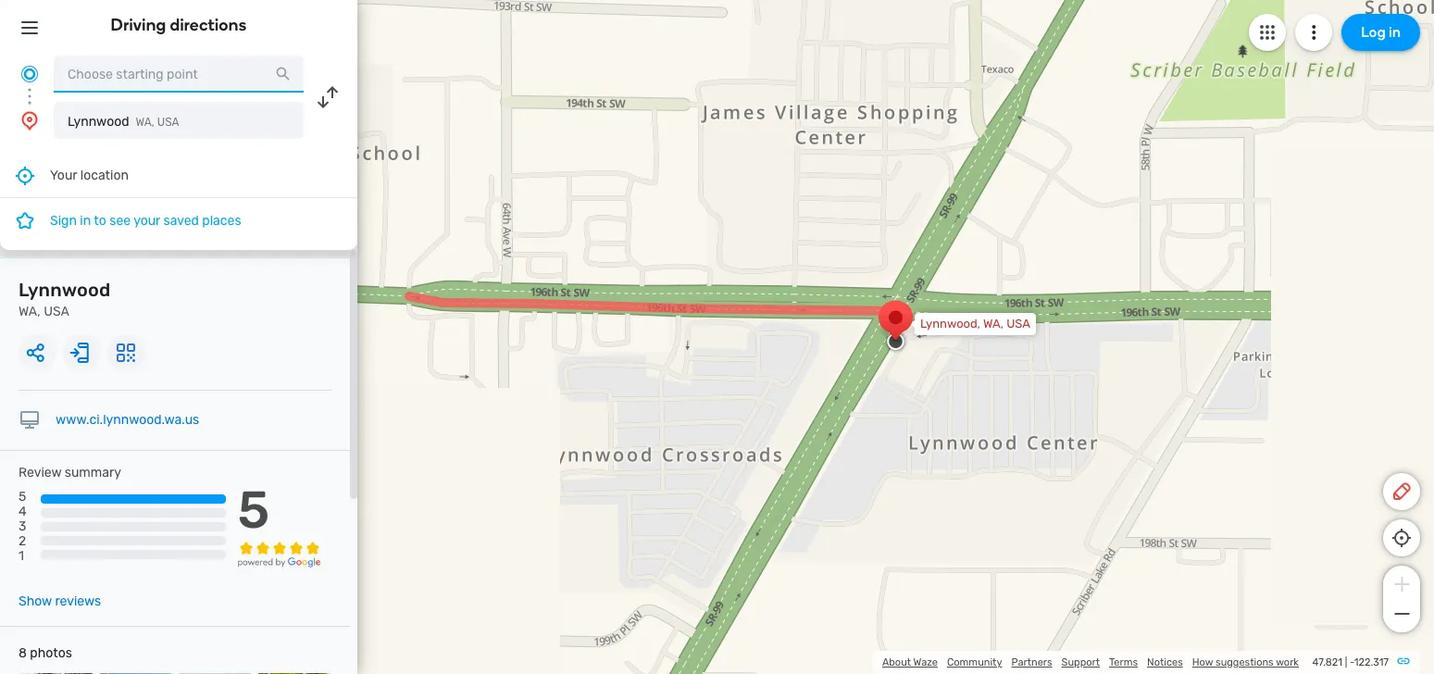 Task type: vqa. For each thing, say whether or not it's contained in the screenshot.
About
yes



Task type: describe. For each thing, give the bounding box(es) containing it.
notices link
[[1147, 657, 1183, 669]]

terms link
[[1109, 657, 1138, 669]]

partners link
[[1012, 657, 1053, 669]]

4
[[19, 504, 27, 520]]

directions
[[170, 15, 247, 35]]

Choose starting point text field
[[54, 56, 304, 93]]

lynnwood,
[[921, 317, 981, 331]]

how suggestions work link
[[1193, 657, 1299, 669]]

computer image
[[19, 409, 41, 432]]

3
[[19, 519, 26, 535]]

2
[[19, 534, 26, 550]]

how
[[1193, 657, 1214, 669]]

47.821 | -122.317
[[1313, 657, 1389, 669]]

summary
[[65, 465, 121, 481]]

about waze community partners support terms notices how suggestions work
[[883, 657, 1299, 669]]

work
[[1276, 657, 1299, 669]]

waze
[[914, 657, 938, 669]]

1 vertical spatial lynnwood
[[19, 279, 110, 301]]

1
[[19, 549, 24, 564]]

support link
[[1062, 657, 1100, 669]]

lynnwood, wa, usa
[[921, 317, 1031, 331]]

about waze link
[[883, 657, 938, 669]]

1 vertical spatial lynnwood wa, usa
[[19, 279, 110, 320]]

zoom in image
[[1391, 573, 1414, 595]]

|
[[1345, 657, 1348, 669]]

2 horizontal spatial wa,
[[984, 317, 1004, 331]]

0 vertical spatial lynnwood wa, usa
[[68, 114, 179, 130]]

www.ci.lynnwood.wa.us link
[[56, 412, 199, 428]]

8 photos
[[19, 646, 72, 661]]

show reviews
[[19, 594, 101, 609]]

star image
[[14, 209, 36, 232]]

support
[[1062, 657, 1100, 669]]

about
[[883, 657, 911, 669]]

driving directions
[[111, 15, 247, 35]]



Task type: locate. For each thing, give the bounding box(es) containing it.
show
[[19, 594, 52, 609]]

1 horizontal spatial usa
[[157, 116, 179, 129]]

notices
[[1147, 657, 1183, 669]]

review summary
[[19, 465, 121, 481]]

reviews
[[55, 594, 101, 609]]

usa
[[157, 116, 179, 129], [44, 304, 69, 320], [1007, 317, 1031, 331]]

5 for 5 4 3 2 1
[[19, 489, 26, 505]]

0 horizontal spatial usa
[[44, 304, 69, 320]]

8
[[19, 646, 27, 661]]

0 horizontal spatial wa,
[[19, 304, 40, 320]]

1 horizontal spatial wa,
[[136, 116, 155, 129]]

recenter image
[[14, 164, 36, 187]]

122.317
[[1355, 657, 1389, 669]]

community link
[[947, 657, 1002, 669]]

pencil image
[[1391, 481, 1413, 503]]

www.ci.lynnwood.wa.us
[[56, 412, 199, 428]]

lynnwood wa, usa
[[68, 114, 179, 130], [19, 279, 110, 320]]

wa,
[[136, 116, 155, 129], [19, 304, 40, 320], [984, 317, 1004, 331]]

-
[[1350, 657, 1355, 669]]

0 vertical spatial lynnwood
[[68, 114, 129, 130]]

47.821
[[1313, 657, 1343, 669]]

location image
[[19, 109, 41, 132]]

list box
[[0, 154, 357, 250]]

terms
[[1109, 657, 1138, 669]]

wa, right lynnwood,
[[984, 317, 1004, 331]]

current location image
[[19, 63, 41, 85]]

5 4 3 2 1
[[19, 489, 27, 564]]

lynnwood
[[68, 114, 129, 130], [19, 279, 110, 301]]

review
[[19, 465, 61, 481]]

0 horizontal spatial 5
[[19, 489, 26, 505]]

partners
[[1012, 657, 1053, 669]]

5 inside 5 4 3 2 1
[[19, 489, 26, 505]]

photos
[[30, 646, 72, 661]]

wa, down "star" image
[[19, 304, 40, 320]]

5
[[238, 480, 270, 541], [19, 489, 26, 505]]

5 for 5
[[238, 480, 270, 541]]

link image
[[1397, 654, 1411, 669]]

lynnwood down "star" image
[[19, 279, 110, 301]]

lynnwood wa, usa down "star" image
[[19, 279, 110, 320]]

driving
[[111, 15, 166, 35]]

wa, down choose starting point text box
[[136, 116, 155, 129]]

zoom out image
[[1391, 603, 1414, 625]]

1 horizontal spatial 5
[[238, 480, 270, 541]]

community
[[947, 657, 1002, 669]]

lynnwood right location image
[[68, 114, 129, 130]]

2 horizontal spatial usa
[[1007, 317, 1031, 331]]

lynnwood wa, usa down choose starting point text box
[[68, 114, 179, 130]]

suggestions
[[1216, 657, 1274, 669]]



